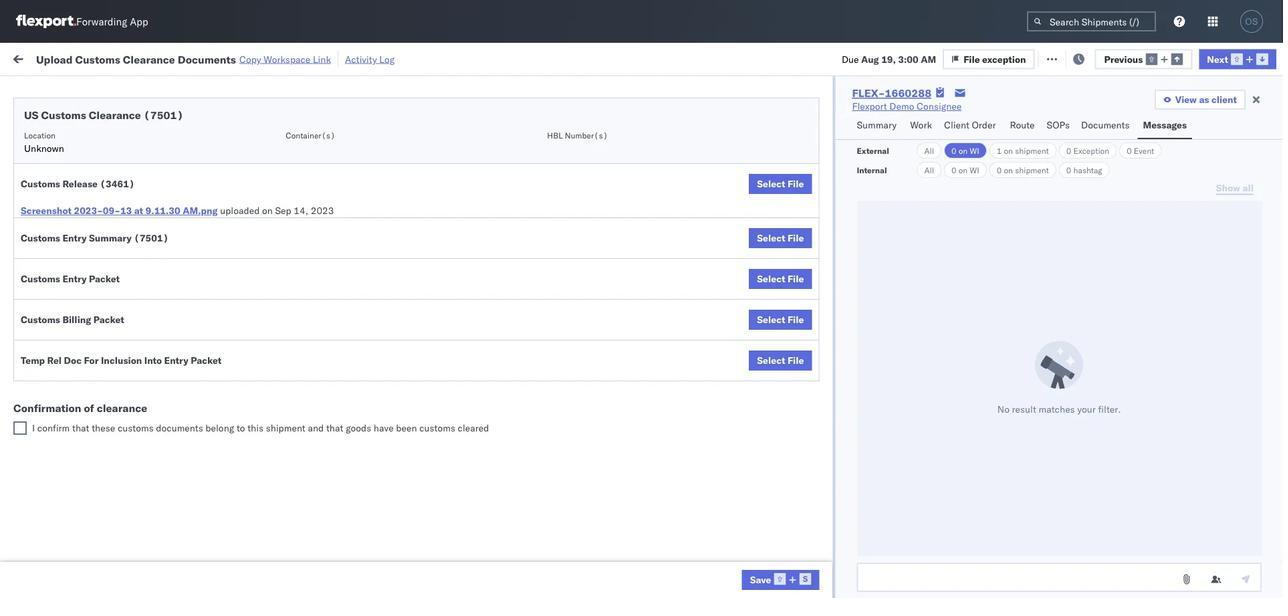 Task type: describe. For each thing, give the bounding box(es) containing it.
no result matches your filter.
[[998, 403, 1122, 415]]

location
[[24, 130, 56, 140]]

6 resize handle column header from the left
[[740, 104, 756, 598]]

schedule for third schedule delivery appointment button from the bottom
[[31, 133, 70, 145]]

entry for packet
[[63, 273, 87, 285]]

previous button
[[1095, 49, 1193, 69]]

2023-
[[74, 205, 103, 216]]

release
[[63, 178, 98, 190]]

to
[[237, 422, 245, 434]]

savant
[[1178, 134, 1207, 146]]

11 resize handle column header from the left
[[1260, 104, 1276, 598]]

2:59 for schedule delivery appointment button for 2:59 am edt, nov 5, 2022
[[228, 222, 249, 234]]

angeles, for 2nd schedule pickup from los angeles, ca "button" from the top of the page
[[144, 192, 180, 204]]

container(s)
[[286, 130, 336, 140]]

2:59 am edt, nov 5, 2022 for fifth schedule pickup from los angeles, ca "button" from the bottom
[[228, 164, 346, 175]]

work
[[38, 48, 73, 67]]

0 horizontal spatial file exception
[[964, 53, 1027, 65]]

2 customs from the left
[[420, 422, 456, 434]]

client order
[[945, 119, 996, 131]]

appointment for 2:59 am edt, nov 5, 2022
[[110, 222, 165, 233]]

import work button
[[107, 43, 174, 73]]

5 resize handle column header from the left
[[597, 104, 613, 598]]

1 appointment from the top
[[110, 133, 165, 145]]

link
[[313, 53, 331, 65]]

4 resize handle column header from the left
[[505, 104, 521, 598]]

flexport demo consignee
[[853, 100, 962, 112]]

2 flex-1889466 from the top
[[784, 340, 853, 352]]

am up the uploaded
[[251, 164, 266, 175]]

matches
[[1039, 403, 1075, 415]]

cleared
[[458, 422, 489, 434]]

customs entry summary (7501)
[[21, 232, 169, 244]]

2 flex-2130387 from the top
[[784, 487, 853, 499]]

2 vertical spatial shipment
[[266, 422, 306, 434]]

7 ocean fcl from the top
[[435, 546, 482, 558]]

est, for 23,
[[268, 370, 288, 381]]

1 fcl from the top
[[465, 164, 482, 175]]

5 fcl from the top
[[465, 370, 482, 381]]

internal
[[857, 165, 887, 175]]

sops
[[1047, 119, 1070, 131]]

filter.
[[1099, 403, 1122, 415]]

0 vertical spatial 14,
[[294, 205, 308, 216]]

flexport
[[853, 100, 888, 112]]

1 2:59 am edt, nov 5, 2022 from the top
[[228, 134, 346, 146]]

workspace
[[264, 53, 311, 65]]

ca for fifth schedule pickup from los angeles, ca "button" from the bottom
[[183, 163, 195, 175]]

select file button for customs entry packet
[[749, 269, 812, 289]]

batch action button
[[1188, 48, 1276, 68]]

hlxu8034992 for 2nd schedule pickup from los angeles, ca "button" from the top of the page
[[1018, 193, 1084, 204]]

confirm pickup from los angeles, ca link
[[31, 368, 190, 382]]

select file button for customs entry summary (7501)
[[749, 228, 812, 248]]

flex-1846748 for third schedule pickup from los angeles, ca "button"
[[784, 252, 853, 264]]

activity log
[[345, 53, 395, 65]]

2023 for 28,
[[330, 546, 353, 558]]

container
[[876, 104, 912, 114]]

2:59 am edt, nov 5, 2022 for third schedule pickup from los angeles, ca "button"
[[228, 252, 346, 264]]

operator
[[1147, 109, 1179, 119]]

3 1889466 from the top
[[813, 370, 853, 381]]

0 hashtag
[[1067, 165, 1103, 175]]

forwarding app
[[76, 15, 148, 28]]

1 ceau7522281, hlxu6269489, hlxu8034992 from the top
[[876, 134, 1084, 145]]

2022 for fifth schedule pickup from los angeles, ca "button" from the bottom
[[323, 164, 346, 175]]

file for customs entry summary (7501)
[[788, 232, 804, 244]]

4 schedule pickup from los angeles, ca button from the top
[[31, 309, 195, 324]]

test123456 for fifth schedule pickup from los angeles, ca "button" from the bottom
[[969, 164, 1025, 175]]

schedule for first schedule pickup from los angeles, ca "button" from the bottom of the page
[[31, 428, 70, 440]]

app
[[130, 15, 148, 28]]

13,
[[308, 428, 323, 440]]

next button
[[1200, 49, 1277, 69]]

nov for schedule delivery appointment button for 2:59 am edt, nov 5, 2022
[[292, 222, 309, 234]]

1846748 for fifth schedule pickup from los angeles, ca "button" from the bottom
[[813, 164, 853, 175]]

demo
[[890, 100, 915, 112]]

integration for flex-2130384
[[620, 576, 666, 587]]

integration test account - karl lagerfeld for flex-2130384
[[620, 576, 794, 587]]

0 vertical spatial 2023
[[311, 205, 334, 216]]

flex-1662119
[[784, 517, 853, 528]]

hlxu8034992 for fifth schedule pickup from los angeles, ca "button" from the bottom
[[1018, 163, 1084, 175]]

1846748 for third schedule pickup from los angeles, ca "button"
[[813, 252, 853, 264]]

and
[[308, 422, 324, 434]]

flex-1660288 link
[[853, 86, 932, 100]]

2022 for third schedule pickup from los angeles, ca "button"
[[323, 252, 346, 264]]

8 resize handle column header from the left
[[946, 104, 962, 598]]

upload customs clearance documents button
[[31, 280, 197, 295]]

2:59 for 2:59 am est, dec 14, 2022's schedule delivery appointment button
[[228, 340, 249, 352]]

from for fifth schedule pickup from los angeles, ca "button" from the bottom
[[104, 163, 124, 175]]

09-
[[103, 205, 120, 216]]

all for external
[[925, 145, 935, 156]]

am left the container(s)
[[251, 134, 266, 146]]

select for customs release (3461)
[[757, 178, 786, 190]]

2 upload customs clearance documents from the top
[[31, 546, 197, 557]]

5 schedule pickup from los angeles, ca from the top
[[31, 428, 195, 440]]

1 1889466 from the top
[[813, 311, 853, 322]]

confirm delivery button
[[31, 398, 102, 412]]

3 flex-1889466 from the top
[[784, 370, 853, 381]]

1 resize handle column header from the left
[[204, 104, 220, 598]]

workitem
[[15, 109, 50, 119]]

message (0)
[[179, 52, 234, 64]]

am left sep
[[251, 193, 266, 205]]

container numbers
[[876, 104, 912, 125]]

pickup for 2nd schedule pickup from los angeles, ca "button" from the top of the page
[[73, 192, 102, 204]]

schedule for second schedule pickup from los angeles, ca "button" from the bottom of the page
[[31, 310, 70, 322]]

pm for 11:30
[[257, 546, 271, 558]]

7:00
[[228, 370, 249, 381]]

confirm delivery
[[31, 398, 102, 410]]

2:59 for third schedule pickup from los angeles, ca "button"
[[228, 252, 249, 264]]

clearance inside button
[[104, 281, 147, 292]]

route button
[[1005, 113, 1042, 139]]

2:00 am est, nov 9, 2022
[[228, 281, 345, 293]]

flex-2130384
[[784, 576, 853, 587]]

file for customs release (3461)
[[788, 178, 804, 190]]

for
[[84, 355, 99, 366]]

messages
[[1144, 119, 1187, 131]]

copy
[[240, 53, 261, 65]]

3 edt, from the top
[[269, 193, 290, 205]]

schedule pickup from los angeles, ca link for fifth schedule pickup from los angeles, ca "button" from the bottom
[[31, 162, 195, 176]]

5 schedule pickup from los angeles, ca button from the top
[[31, 427, 195, 442]]

1 schedule pickup from los angeles, ca from the top
[[31, 163, 195, 175]]

copy workspace link button
[[240, 53, 331, 65]]

los for first schedule pickup from los angeles, ca "button" from the bottom of the page
[[126, 428, 141, 440]]

from for third schedule pickup from los angeles, ca "button"
[[104, 251, 124, 263]]

my
[[13, 48, 35, 67]]

pickup for fifth schedule pickup from los angeles, ca "button" from the bottom
[[73, 163, 102, 175]]

5, for 2nd schedule pickup from los angeles, ca "button" from the top of the page
[[312, 193, 320, 205]]

los for 2nd schedule pickup from los angeles, ca "button" from the top of the page
[[126, 192, 141, 204]]

7 fcl from the top
[[465, 546, 482, 558]]

4 fcl from the top
[[465, 340, 482, 352]]

confirm pickup from los angeles, ca button
[[31, 368, 190, 383]]

screenshot 2023-09-13 at 9.11.30 am.png uploaded on sep 14, 2023
[[21, 205, 334, 216]]

1 2:59 from the top
[[228, 134, 249, 146]]

0 horizontal spatial summary
[[89, 232, 132, 244]]

2022 for 2nd schedule pickup from los angeles, ca "button" from the top of the page
[[323, 193, 346, 205]]

1 schedule delivery appointment from the top
[[31, 133, 165, 145]]

(7501) for customs entry summary (7501)
[[134, 232, 169, 244]]

inclusion
[[101, 355, 142, 366]]

angeles, for fifth schedule pickup from los angeles, ca "button" from the bottom
[[144, 163, 180, 175]]

forwarding
[[76, 15, 127, 28]]

1 vertical spatial at
[[134, 205, 143, 216]]

2 schedule pickup from los angeles, ca from the top
[[31, 192, 195, 204]]

from for confirm pickup from los angeles, ca button
[[99, 369, 118, 381]]

filtered by:
[[13, 82, 61, 94]]

0 on shipment
[[997, 165, 1049, 175]]

9,
[[311, 281, 319, 293]]

2:00
[[228, 281, 249, 293]]

0 vertical spatial at
[[265, 52, 274, 64]]

2 vertical spatial upload
[[31, 546, 61, 557]]

2 schedule pickup from los angeles, ca button from the top
[[31, 192, 195, 206]]

confirmation of clearance
[[13, 401, 147, 415]]

integration test account - karl lagerfeld for flex-2130387
[[620, 546, 794, 558]]

2 1889466 from the top
[[813, 340, 853, 352]]

next
[[1208, 53, 1229, 65]]

- for flex-2130387
[[727, 546, 732, 558]]

1 vertical spatial 14,
[[311, 340, 325, 352]]

4 1889466 from the top
[[813, 399, 853, 411]]

est, for 13,
[[269, 428, 289, 440]]

consignee
[[917, 100, 962, 112]]

from for second schedule pickup from los angeles, ca "button" from the bottom of the page
[[104, 310, 124, 322]]

upload customs clearance documents copy workspace link
[[36, 52, 331, 66]]

2 that from the left
[[326, 422, 344, 434]]

2023 for 13,
[[325, 428, 348, 440]]

2:59 am est, dec 14, 2022
[[228, 340, 351, 352]]

2:59 for first schedule pickup from los angeles, ca "button" from the bottom of the page
[[228, 428, 249, 440]]

am up 2:00 am est, nov 9, 2022
[[251, 252, 266, 264]]

flex-1846748 for 2nd schedule pickup from los angeles, ca "button" from the top of the page
[[784, 193, 853, 205]]

customs inside button
[[64, 281, 101, 292]]

order
[[972, 119, 996, 131]]

1 ceau7522281, from the top
[[876, 134, 945, 145]]

1 test123456 from the top
[[969, 134, 1025, 146]]

2022 for schedule delivery appointment button for 2:59 am edt, nov 5, 2022
[[323, 222, 346, 234]]

belong
[[206, 422, 234, 434]]

ocean fcl for upload customs clearance documents button on the left
[[435, 281, 482, 293]]

4 edt, from the top
[[269, 222, 290, 234]]

sep
[[275, 205, 291, 216]]

2:59 am edt, nov 5, 2022 for 2nd schedule pickup from los angeles, ca "button" from the top of the page
[[228, 193, 346, 205]]

schedule delivery appointment link for 2:59 am est, dec 14, 2022
[[31, 339, 165, 352]]

actions
[[1241, 109, 1269, 119]]

1 customs from the left
[[118, 422, 154, 434]]

2:59 for 2nd schedule pickup from los angeles, ca "button" from the top of the page
[[228, 193, 249, 205]]

(0)
[[217, 52, 234, 64]]

due
[[842, 53, 859, 65]]

schedule pickup from los angeles, ca link for 2nd schedule pickup from los angeles, ca "button" from the top of the page
[[31, 192, 195, 205]]

select file for customs release (3461)
[[757, 178, 804, 190]]

ocean fcl for third schedule pickup from los angeles, ca "button"
[[435, 252, 482, 264]]

1 horizontal spatial exception
[[1074, 52, 1118, 64]]

omkar savant
[[1147, 134, 1207, 146]]

1 schedule delivery appointment button from the top
[[31, 133, 165, 148]]

schedule for schedule delivery appointment button for 2:59 am edt, nov 5, 2022
[[31, 222, 70, 233]]

0 vertical spatial upload
[[36, 52, 73, 66]]

9 resize handle column header from the left
[[1124, 104, 1140, 598]]

jan for 28,
[[296, 546, 311, 558]]

flex-1660288
[[853, 86, 932, 100]]

wi for 0
[[970, 165, 980, 175]]

1 schedule delivery appointment link from the top
[[31, 133, 165, 146]]

1 that from the left
[[72, 422, 89, 434]]

3 fcl from the top
[[465, 281, 482, 293]]

unknown
[[24, 142, 64, 154]]

lagerfeld for flex-2130384
[[754, 576, 794, 587]]

28,
[[313, 546, 328, 558]]

select file button for temp rel doc for inclusion into entry packet
[[749, 351, 812, 371]]

select file for temp rel doc for inclusion into entry packet
[[757, 355, 804, 366]]

nov for third schedule pickup from los angeles, ca "button"
[[292, 252, 309, 264]]

flexport. image
[[16, 15, 76, 28]]

confirm
[[37, 422, 70, 434]]

os button
[[1237, 6, 1268, 37]]

1 upload customs clearance documents from the top
[[31, 281, 197, 292]]

205 on track
[[307, 52, 362, 64]]

temp
[[21, 355, 45, 366]]

from for 2nd schedule pickup from los angeles, ca "button" from the top of the page
[[104, 192, 124, 204]]

confirmation
[[13, 401, 81, 415]]

log
[[380, 53, 395, 65]]

screenshot 2023-09-13 at 9.11.30 am.png link
[[21, 204, 218, 217]]

have
[[374, 422, 394, 434]]

2 edt, from the top
[[269, 164, 290, 175]]

3 resize handle column header from the left
[[412, 104, 428, 598]]



Task type: locate. For each thing, give the bounding box(es) containing it.
los down upload customs clearance documents button on the left
[[126, 310, 141, 322]]

save button
[[742, 570, 820, 590]]

0 vertical spatial work
[[145, 52, 169, 64]]

5, for schedule delivery appointment button for 2:59 am edt, nov 5, 2022
[[312, 222, 320, 234]]

1 vertical spatial hlxu6269489,
[[948, 163, 1016, 175]]

numbers inside container numbers
[[876, 115, 910, 125]]

0 vertical spatial test123456
[[969, 134, 1025, 146]]

2 vertical spatial schedule delivery appointment
[[31, 339, 165, 351]]

5,
[[312, 134, 320, 146], [312, 164, 320, 175], [312, 193, 320, 205], [312, 222, 320, 234], [312, 252, 320, 264]]

3 1846748 from the top
[[813, 193, 853, 205]]

select for customs entry packet
[[757, 273, 786, 285]]

6 fcl from the top
[[465, 428, 482, 440]]

0 vertical spatial schedule delivery appointment link
[[31, 133, 165, 146]]

0 on wi for 0
[[952, 165, 980, 175]]

flexport demo consignee link
[[853, 100, 962, 113]]

test123456 for 2nd schedule pickup from los angeles, ca "button" from the top of the page
[[969, 193, 1025, 205]]

flex-2130384 button
[[762, 572, 856, 591], [762, 572, 856, 591]]

schedule pickup from los angeles, ca button down '(3461)'
[[31, 192, 195, 206]]

file exception up mbl/mawb
[[964, 53, 1027, 65]]

ceau7522281, hlxu6269489, hlxu8034992 down the order
[[876, 134, 1084, 145]]

0 vertical spatial (7501)
[[144, 108, 184, 122]]

uetu5238478
[[948, 399, 1013, 410]]

7 2:59 from the top
[[228, 428, 249, 440]]

0 vertical spatial pm
[[251, 370, 266, 381]]

1 flex-2130387 from the top
[[784, 458, 853, 470]]

schedule pickup from los angeles, ca link for second schedule pickup from los angeles, ca "button" from the bottom of the page
[[31, 309, 195, 323]]

ocean fcl for fifth schedule pickup from los angeles, ca "button" from the bottom
[[435, 164, 482, 175]]

0 vertical spatial upload customs clearance documents
[[31, 281, 197, 292]]

from down customs entry summary (7501)
[[104, 251, 124, 263]]

of
[[84, 401, 94, 415]]

1 vertical spatial pm
[[257, 546, 271, 558]]

nov for 2nd schedule pickup from los angeles, ca "button" from the top of the page
[[292, 193, 309, 205]]

ceau7522281, down container numbers button
[[876, 134, 945, 145]]

ceau7522281,
[[876, 134, 945, 145], [876, 163, 945, 175], [876, 193, 945, 204]]

delivery inside confirm delivery "link"
[[67, 398, 102, 410]]

est, for 14,
[[269, 340, 289, 352]]

4 ocean fcl from the top
[[435, 340, 482, 352]]

None checkbox
[[13, 421, 27, 435]]

pickup down upload customs clearance documents button on the left
[[73, 310, 102, 322]]

0 vertical spatial dec
[[291, 340, 309, 352]]

1 vertical spatial hlxu8034992
[[1018, 163, 1084, 175]]

2 account from the top
[[689, 576, 724, 587]]

file for customs entry packet
[[788, 273, 804, 285]]

0 vertical spatial 2130387
[[813, 458, 853, 470]]

by:
[[48, 82, 61, 94]]

abcdefg78456546 for 7:00 pm est, dec 23, 2022
[[969, 370, 1059, 381]]

dec for 23,
[[290, 370, 308, 381]]

1 horizontal spatial file exception
[[1056, 52, 1118, 64]]

2 vertical spatial ceau7522281, hlxu6269489, hlxu8034992
[[876, 193, 1084, 204]]

5, for third schedule pickup from los angeles, ca "button"
[[312, 252, 320, 264]]

1 2130387 from the top
[[813, 458, 853, 470]]

from for first schedule pickup from los angeles, ca "button" from the bottom of the page
[[104, 428, 124, 440]]

1 abcdefg78456546 from the top
[[969, 340, 1059, 352]]

hashtag
[[1074, 165, 1103, 175]]

5 ocean fcl from the top
[[435, 370, 482, 381]]

(7501) for us customs clearance (7501)
[[144, 108, 184, 122]]

5 select from the top
[[757, 355, 786, 366]]

0 vertical spatial hlxu8034992
[[1018, 134, 1084, 145]]

select file button for customs billing packet
[[749, 310, 812, 330]]

3 ceau7522281, from the top
[[876, 193, 945, 204]]

entry
[[63, 232, 87, 244], [63, 273, 87, 285], [164, 355, 188, 366]]

3:00
[[899, 53, 919, 65]]

1 flex-1846748 from the top
[[784, 134, 853, 146]]

0 vertical spatial 0 on wi
[[952, 145, 980, 156]]

est,
[[269, 281, 289, 293], [269, 340, 289, 352], [268, 370, 288, 381], [269, 428, 289, 440], [274, 546, 294, 558]]

doc
[[64, 355, 82, 366]]

1 horizontal spatial that
[[326, 422, 344, 434]]

track
[[340, 52, 362, 64]]

0 vertical spatial abcdefg78456546
[[969, 340, 1059, 352]]

bosch ocean test
[[527, 134, 604, 146], [527, 164, 604, 175], [620, 164, 697, 175], [527, 252, 604, 264], [620, 252, 697, 264], [527, 281, 604, 293], [620, 281, 697, 293], [527, 340, 604, 352], [620, 340, 697, 352], [527, 370, 604, 381], [620, 370, 697, 381]]

1 vertical spatial work
[[911, 119, 933, 131]]

1 vertical spatial summary
[[89, 232, 132, 244]]

14, up 23,
[[311, 340, 325, 352]]

schedule delivery appointment button
[[31, 133, 165, 148], [31, 221, 165, 236], [31, 339, 165, 354]]

1 horizontal spatial customs
[[420, 422, 456, 434]]

hlxu6269489, down '1' at the top
[[948, 163, 1016, 175]]

2 fcl from the top
[[465, 252, 482, 264]]

1846748 for 2nd schedule pickup from los angeles, ca "button" from the top of the page
[[813, 193, 853, 205]]

ceau7522281, down "external" at the top right
[[876, 163, 945, 175]]

schedule for 2:59 am est, dec 14, 2022's schedule delivery appointment button
[[31, 339, 70, 351]]

4 5, from the top
[[312, 222, 320, 234]]

summary
[[857, 119, 897, 131], [89, 232, 132, 244]]

2 vertical spatial hlxu6269489,
[[948, 193, 1016, 204]]

filtered
[[13, 82, 46, 94]]

schedule pickup from los angeles, ca down clearance
[[31, 428, 195, 440]]

0 horizontal spatial customs
[[118, 422, 154, 434]]

0 horizontal spatial exception
[[983, 53, 1027, 65]]

customs right been at left
[[420, 422, 456, 434]]

2 schedule delivery appointment button from the top
[[31, 221, 165, 236]]

schedule delivery appointment link down us customs clearance (7501) on the left of the page
[[31, 133, 165, 146]]

delivery for schedule delivery appointment button for 2:59 am edt, nov 5, 2022
[[73, 222, 107, 233]]

3 hlxu8034992 from the top
[[1018, 193, 1084, 204]]

2 - from the top
[[727, 576, 732, 587]]

schedule pickup from los angeles, ca button down upload customs clearance documents button on the left
[[31, 309, 195, 324]]

1 horizontal spatial numbers
[[1018, 109, 1051, 119]]

dec left 23,
[[290, 370, 308, 381]]

1 vertical spatial abcdefg78456546
[[969, 370, 1059, 381]]

2 vertical spatial flex-2130387
[[784, 546, 853, 558]]

6 schedule from the top
[[31, 310, 70, 322]]

schedule pickup from los angeles, ca link up '(3461)'
[[31, 162, 195, 176]]

shipment for 1 on shipment
[[1016, 145, 1049, 156]]

1 vertical spatial integration
[[620, 576, 666, 587]]

batch
[[1209, 52, 1235, 64]]

pickup for second schedule pickup from los angeles, ca "button" from the bottom of the page
[[73, 310, 102, 322]]

5 schedule from the top
[[31, 251, 70, 263]]

0 vertical spatial flex-2130387
[[784, 458, 853, 470]]

from up '(3461)'
[[104, 163, 124, 175]]

action
[[1238, 52, 1267, 64]]

select file
[[757, 178, 804, 190], [757, 232, 804, 244], [757, 273, 804, 285], [757, 314, 804, 325], [757, 355, 804, 366]]

previous
[[1105, 53, 1143, 65]]

am right 3:00
[[921, 53, 937, 65]]

hlxu8034992 down 0 on shipment
[[1018, 193, 1084, 204]]

2 integration from the top
[[620, 576, 666, 587]]

-
[[727, 546, 732, 558], [727, 576, 732, 587]]

1 all button from the top
[[917, 142, 942, 159]]

1 flex-1889466 from the top
[[784, 311, 853, 322]]

2 vertical spatial ceau7522281,
[[876, 193, 945, 204]]

2 vertical spatial entry
[[164, 355, 188, 366]]

4 flex-1889466 from the top
[[784, 399, 853, 411]]

these
[[92, 422, 115, 434]]

customs
[[75, 52, 120, 66], [41, 108, 86, 122], [21, 178, 60, 190], [21, 232, 60, 244], [21, 273, 60, 285], [64, 281, 101, 292], [21, 314, 60, 325], [64, 546, 101, 557]]

flex-1846748 for fifth schedule pickup from los angeles, ca "button" from the bottom
[[784, 164, 853, 175]]

result
[[1013, 403, 1037, 415]]

1 vertical spatial upload customs clearance documents link
[[31, 545, 197, 558]]

view
[[1176, 94, 1197, 105]]

schedule delivery appointment button down 2023-
[[31, 221, 165, 236]]

est, for 28,
[[274, 546, 294, 558]]

external
[[857, 145, 890, 156]]

flex-2130387 down the flex-1893174
[[784, 458, 853, 470]]

bosch
[[527, 134, 554, 146], [527, 164, 554, 175], [620, 164, 647, 175], [527, 252, 554, 264], [620, 252, 647, 264], [527, 281, 554, 293], [620, 281, 647, 293], [527, 340, 554, 352], [620, 340, 647, 352], [527, 370, 554, 381], [620, 370, 647, 381]]

ca for confirm pickup from los angeles, ca button
[[177, 369, 190, 381]]

schedule delivery appointment button up for
[[31, 339, 165, 354]]

0 vertical spatial shipment
[[1016, 145, 1049, 156]]

4 2:59 am edt, nov 5, 2022 from the top
[[228, 222, 346, 234]]

ca inside button
[[177, 369, 190, 381]]

los for third schedule pickup from los angeles, ca "button"
[[126, 251, 141, 263]]

1 vertical spatial all
[[925, 165, 935, 175]]

temp rel doc for inclusion into entry packet
[[21, 355, 222, 366]]

2 lagerfeld from the top
[[754, 576, 794, 587]]

1 vertical spatial integration test account - karl lagerfeld
[[620, 576, 794, 587]]

1 vertical spatial appointment
[[110, 222, 165, 233]]

los up upload customs clearance documents button on the left
[[126, 251, 141, 263]]

numbers for mbl/mawb numbers
[[1018, 109, 1051, 119]]

5 select file from the top
[[757, 355, 804, 366]]

am down the uploaded
[[251, 222, 266, 234]]

0 vertical spatial -
[[727, 546, 732, 558]]

pickup down 'of'
[[73, 428, 102, 440]]

0 event
[[1127, 145, 1155, 156]]

1 vertical spatial test123456
[[969, 164, 1025, 175]]

schedule up "screenshot"
[[31, 192, 70, 204]]

file exception
[[1056, 52, 1118, 64], [964, 53, 1027, 65]]

2 resize handle column header from the left
[[362, 104, 378, 598]]

upload inside button
[[31, 281, 61, 292]]

shipment down the 1 on shipment
[[1016, 165, 1049, 175]]

hlxu6269489, for fifth schedule pickup from los angeles, ca "button" from the bottom
[[948, 163, 1016, 175]]

confirm for confirm pickup from los angeles, ca
[[31, 369, 65, 381]]

packet right into
[[191, 355, 222, 366]]

angeles, inside button
[[138, 369, 175, 381]]

packet down customs entry summary (7501)
[[89, 273, 120, 285]]

view as client
[[1176, 94, 1238, 105]]

0 vertical spatial packet
[[89, 273, 120, 285]]

0 vertical spatial wi
[[970, 145, 980, 156]]

schedule pickup from los angeles, ca up '(3461)'
[[31, 163, 195, 175]]

hlxu6269489, down the order
[[948, 134, 1016, 145]]

2130387 up 1662119
[[813, 487, 853, 499]]

schedule delivery appointment down 2023-
[[31, 222, 165, 233]]

4 select file button from the top
[[749, 310, 812, 330]]

0 horizontal spatial work
[[145, 52, 169, 64]]

schedule pickup from los angeles, ca link for first schedule pickup from los angeles, ca "button" from the bottom of the page
[[31, 427, 195, 441]]

1 vertical spatial lagerfeld
[[754, 576, 794, 587]]

flex-1846748 for schedule delivery appointment button for 2:59 am edt, nov 5, 2022
[[784, 222, 853, 234]]

1 karl from the top
[[735, 546, 752, 558]]

confirm inside confirm pickup from los angeles, ca link
[[31, 369, 65, 381]]

select file for customs entry packet
[[757, 273, 804, 285]]

customs
[[118, 422, 154, 434], [420, 422, 456, 434]]

3 schedule delivery appointment button from the top
[[31, 339, 165, 354]]

1 vertical spatial entry
[[63, 273, 87, 285]]

exception
[[1074, 52, 1118, 64], [983, 53, 1027, 65]]

2 vertical spatial abcdefg78456546
[[969, 399, 1059, 411]]

account for flex-2130384
[[689, 576, 724, 587]]

client
[[945, 119, 970, 131]]

759 at risk
[[246, 52, 292, 64]]

pickup for confirm pickup from los angeles, ca button
[[67, 369, 96, 381]]

est, right this
[[269, 428, 289, 440]]

jan left the 13,
[[291, 428, 306, 440]]

1 lagerfeld from the top
[[754, 546, 794, 558]]

nov
[[292, 134, 309, 146], [292, 164, 309, 175], [292, 193, 309, 205], [292, 222, 309, 234], [292, 252, 309, 264], [291, 281, 308, 293]]

schedule pickup from los angeles, ca link down clearance
[[31, 427, 195, 441]]

(7501) down the upload customs clearance documents copy workspace link
[[144, 108, 184, 122]]

1
[[997, 145, 1002, 156]]

summary button
[[852, 113, 905, 139]]

0 vertical spatial jan
[[291, 428, 306, 440]]

los inside button
[[121, 369, 136, 381]]

2 vertical spatial appointment
[[110, 339, 165, 351]]

2 hlxu6269489, from the top
[[948, 163, 1016, 175]]

1 vertical spatial upload
[[31, 281, 61, 292]]

resize handle column header
[[204, 104, 220, 598], [362, 104, 378, 598], [412, 104, 428, 598], [505, 104, 521, 598], [597, 104, 613, 598], [740, 104, 756, 598], [854, 104, 870, 598], [946, 104, 962, 598], [1124, 104, 1140, 598], [1217, 104, 1233, 598], [1260, 104, 1276, 598]]

schedule delivery appointment link up for
[[31, 339, 165, 352]]

shipment for 0 on shipment
[[1016, 165, 1049, 175]]

4 schedule pickup from los angeles, ca from the top
[[31, 310, 195, 322]]

3 2:59 am edt, nov 5, 2022 from the top
[[228, 193, 346, 205]]

schedule delivery appointment link down 2023-
[[31, 221, 165, 234]]

5 5, from the top
[[312, 252, 320, 264]]

appointment down workitem button
[[110, 133, 165, 145]]

0 vertical spatial integration
[[620, 546, 666, 558]]

(3461)
[[100, 178, 135, 190]]

None text field
[[857, 563, 1262, 592]]

schedule delivery appointment link for 2:59 am edt, nov 5, 2022
[[31, 221, 165, 234]]

3 select file button from the top
[[749, 269, 812, 289]]

delivery for third schedule delivery appointment button from the bottom
[[73, 133, 107, 145]]

confirm inside confirm delivery "link"
[[31, 398, 65, 410]]

2 upload customs clearance documents link from the top
[[31, 545, 197, 558]]

5 schedule pickup from los angeles, ca link from the top
[[31, 427, 195, 441]]

select for temp rel doc for inclusion into entry packet
[[757, 355, 786, 366]]

shipment up 0 on shipment
[[1016, 145, 1049, 156]]

numbers inside mbl/mawb numbers "button"
[[1018, 109, 1051, 119]]

3 hlxu6269489, from the top
[[948, 193, 1016, 204]]

file exception down search shipments (/) text box on the top right of page
[[1056, 52, 1118, 64]]

0 vertical spatial integration test account - karl lagerfeld
[[620, 546, 794, 558]]

1 vertical spatial account
[[689, 576, 724, 587]]

schedule pickup from los angeles, ca link down '(3461)'
[[31, 192, 195, 205]]

as
[[1200, 94, 1210, 105]]

1 edt, from the top
[[269, 134, 290, 146]]

flex-2130387 button
[[762, 455, 856, 473], [762, 455, 856, 473], [762, 484, 856, 503], [762, 484, 856, 503], [762, 543, 856, 562], [762, 543, 856, 562]]

ocean fcl
[[435, 164, 482, 175], [435, 252, 482, 264], [435, 281, 482, 293], [435, 340, 482, 352], [435, 370, 482, 381], [435, 428, 482, 440], [435, 546, 482, 558]]

test123456 down 0 on shipment
[[969, 193, 1025, 205]]

hlxu8034992 down the 1 on shipment
[[1018, 163, 1084, 175]]

3 2130387 from the top
[[813, 546, 853, 558]]

account
[[689, 546, 724, 558], [689, 576, 724, 587]]

from down temp rel doc for inclusion into entry packet in the left of the page
[[99, 369, 118, 381]]

10 resize handle column header from the left
[[1217, 104, 1233, 598]]

batch action
[[1209, 52, 1267, 64]]

1 hlxu8034992 from the top
[[1018, 134, 1084, 145]]

2 test123456 from the top
[[969, 164, 1025, 175]]

1 ocean fcl from the top
[[435, 164, 482, 175]]

5 1846748 from the top
[[813, 252, 853, 264]]

1 vertical spatial ceau7522281,
[[876, 163, 945, 175]]

message
[[179, 52, 217, 64]]

2 appointment from the top
[[110, 222, 165, 233]]

2 vertical spatial schedule delivery appointment link
[[31, 339, 165, 352]]

1 vertical spatial jan
[[296, 546, 311, 558]]

11:30
[[228, 546, 254, 558]]

1 vertical spatial (7501)
[[134, 232, 169, 244]]

schedule down unknown
[[31, 163, 70, 175]]

confirm for confirm delivery
[[31, 398, 65, 410]]

- for flex-2130384
[[727, 576, 732, 587]]

0 vertical spatial upload customs clearance documents link
[[31, 280, 197, 293]]

2023 right 28,
[[330, 546, 353, 558]]

schedule delivery appointment for 2:59 am edt, nov 5, 2022
[[31, 222, 165, 233]]

0 vertical spatial schedule delivery appointment
[[31, 133, 165, 145]]

angeles, for first schedule pickup from los angeles, ca "button" from the bottom of the page
[[144, 428, 180, 440]]

schedule delivery appointment button down us customs clearance (7501) on the left of the page
[[31, 133, 165, 148]]

at right the 13
[[134, 205, 143, 216]]

1 schedule pickup from los angeles, ca button from the top
[[31, 162, 195, 177]]

0 vertical spatial ceau7522281, hlxu6269489, hlxu8034992
[[876, 134, 1084, 145]]

schedule pickup from los angeles, ca up 09-
[[31, 192, 195, 204]]

2 schedule from the top
[[31, 163, 70, 175]]

0 vertical spatial all button
[[917, 142, 942, 159]]

appointment up 'inclusion'
[[110, 339, 165, 351]]

entry down 2023-
[[63, 232, 87, 244]]

1 5, from the top
[[312, 134, 320, 146]]

14,
[[294, 205, 308, 216], [311, 340, 325, 352]]

uploaded
[[220, 205, 260, 216]]

2 select file from the top
[[757, 232, 804, 244]]

from inside confirm pickup from los angeles, ca link
[[99, 369, 118, 381]]

all
[[925, 145, 935, 156], [925, 165, 935, 175]]

ca for second schedule pickup from los angeles, ca "button" from the bottom of the page
[[183, 310, 195, 322]]

omkar
[[1147, 134, 1175, 146]]

lhuu7894563, uetu5238478
[[876, 399, 1013, 410]]

1 1846748 from the top
[[813, 134, 853, 146]]

Search Shipments (/) text field
[[1028, 11, 1157, 31]]

import
[[113, 52, 143, 64]]

1846748 for schedule delivery appointment button for 2:59 am edt, nov 5, 2022
[[813, 222, 853, 234]]

3 schedule pickup from los angeles, ca link from the top
[[31, 251, 195, 264]]

summary inside button
[[857, 119, 897, 131]]

14, right sep
[[294, 205, 308, 216]]

schedule pickup from los angeles, ca down customs entry summary (7501)
[[31, 251, 195, 263]]

upload customs clearance documents
[[31, 281, 197, 292], [31, 546, 197, 557]]

into
[[144, 355, 162, 366]]

account for flex-2130387
[[689, 546, 724, 558]]

schedule delivery appointment button for 2:59 am edt, nov 5, 2022
[[31, 221, 165, 236]]

1 vertical spatial upload customs clearance documents
[[31, 546, 197, 557]]

entry up customs billing packet
[[63, 273, 87, 285]]

0 vertical spatial entry
[[63, 232, 87, 244]]

wi for 1
[[970, 145, 980, 156]]

0 vertical spatial account
[[689, 546, 724, 558]]

1 vertical spatial 2130387
[[813, 487, 853, 499]]

1 vertical spatial 2023
[[325, 428, 348, 440]]

file for temp rel doc for inclusion into entry packet
[[788, 355, 804, 366]]

7 resize handle column header from the left
[[854, 104, 870, 598]]

been
[[396, 422, 417, 434]]

2 2:59 from the top
[[228, 164, 249, 175]]

hlxu6269489, down 0 on shipment
[[948, 193, 1016, 204]]

1 0 on wi from the top
[[952, 145, 980, 156]]

ceau7522281, for 2nd schedule pickup from los angeles, ca "button" from the top of the page
[[876, 193, 945, 204]]

am up the 7:00 pm est, dec 23, 2022
[[251, 340, 266, 352]]

1 horizontal spatial work
[[911, 119, 933, 131]]

customs down clearance
[[118, 422, 154, 434]]

2 vertical spatial hlxu8034992
[[1018, 193, 1084, 204]]

4 flex-1846748 from the top
[[784, 222, 853, 234]]

1 horizontal spatial summary
[[857, 119, 897, 131]]

schedule up rel
[[31, 339, 70, 351]]

integration for flex-2130387
[[620, 546, 666, 558]]

1 schedule pickup from los angeles, ca link from the top
[[31, 162, 195, 176]]

ceau7522281, hlxu6269489, hlxu8034992 down 0 on shipment
[[876, 193, 1084, 204]]

angeles, for third schedule pickup from los angeles, ca "button"
[[144, 251, 180, 263]]

2 ocean fcl from the top
[[435, 252, 482, 264]]

ocean fcl for first schedule pickup from los angeles, ca "button" from the bottom of the page
[[435, 428, 482, 440]]

flex-2130387 up flex-2130384
[[784, 546, 853, 558]]

summary down 09-
[[89, 232, 132, 244]]

est, for 9,
[[269, 281, 289, 293]]

ca
[[183, 163, 195, 175], [183, 192, 195, 204], [183, 251, 195, 263], [183, 310, 195, 322], [177, 369, 190, 381], [183, 428, 195, 440]]

nyku9743990
[[876, 575, 942, 587]]

nov for fifth schedule pickup from los angeles, ca "button" from the bottom
[[292, 164, 309, 175]]

2 hlxu8034992 from the top
[[1018, 163, 1084, 175]]

test123456
[[969, 134, 1025, 146], [969, 164, 1025, 175], [969, 193, 1025, 205]]

confirm down rel
[[31, 369, 65, 381]]

ceau7522281, down internal
[[876, 193, 945, 204]]

2 ceau7522281, from the top
[[876, 163, 945, 175]]

numbers
[[1018, 109, 1051, 119], [876, 115, 910, 125]]

documents
[[178, 52, 236, 66], [1082, 119, 1130, 131], [149, 281, 197, 292], [149, 546, 197, 557]]

3 select file from the top
[[757, 273, 804, 285]]

abcdefg78456546 for 2:59 am est, dec 14, 2022
[[969, 340, 1059, 352]]

4 schedule pickup from los angeles, ca link from the top
[[31, 309, 195, 323]]

hlxu8034992 down sops
[[1018, 134, 1084, 145]]

1 hlxu6269489, from the top
[[948, 134, 1016, 145]]

2 vertical spatial packet
[[191, 355, 222, 366]]

2 2130387 from the top
[[813, 487, 853, 499]]

1 - from the top
[[727, 546, 732, 558]]

upload
[[36, 52, 73, 66], [31, 281, 61, 292], [31, 546, 61, 557]]

numbers for container numbers
[[876, 115, 910, 125]]

pickup down customs entry summary (7501)
[[73, 251, 102, 263]]

schedule up customs entry packet
[[31, 251, 70, 263]]

event
[[1134, 145, 1155, 156]]

1 integration test account - karl lagerfeld from the top
[[620, 546, 794, 558]]

mbl/mawb numbers button
[[962, 106, 1127, 120]]

angeles, for confirm pickup from los angeles, ca button
[[138, 369, 175, 381]]

5 edt, from the top
[[269, 252, 290, 264]]

ocean fcl for confirm pickup from los angeles, ca button
[[435, 370, 482, 381]]

from down clearance
[[104, 428, 124, 440]]

1 vertical spatial karl
[[735, 576, 752, 587]]

entry for summary
[[63, 232, 87, 244]]

schedule pickup from los angeles, ca link down upload customs clearance documents button on the left
[[31, 309, 195, 323]]

file for customs billing packet
[[788, 314, 804, 325]]

schedule down workitem
[[31, 133, 70, 145]]

hbl
[[547, 130, 563, 140]]

los up '(3461)'
[[126, 163, 141, 175]]

1 horizontal spatial at
[[265, 52, 274, 64]]

documents button
[[1076, 113, 1138, 139]]

work inside 'button'
[[145, 52, 169, 64]]

container numbers button
[[870, 101, 949, 125]]

packet for customs billing packet
[[94, 314, 124, 325]]

los down clearance
[[126, 428, 141, 440]]

summary down flexport
[[857, 119, 897, 131]]

1 vertical spatial -
[[727, 576, 732, 587]]

pm right '11:30'
[[257, 546, 271, 558]]

1 vertical spatial schedule delivery appointment button
[[31, 221, 165, 236]]

2 vertical spatial test123456
[[969, 193, 1025, 205]]

shipment left and
[[266, 422, 306, 434]]

est, down 2:59 am est, dec 14, 2022 at the bottom of the page
[[268, 370, 288, 381]]

work inside button
[[911, 119, 933, 131]]

exception down search shipments (/) text box on the top right of page
[[1074, 52, 1118, 64]]

3 abcdefg78456546 from the top
[[969, 399, 1059, 411]]

jan for 13,
[[291, 428, 306, 440]]

1 vertical spatial all button
[[917, 162, 942, 178]]

0 vertical spatial hlxu6269489,
[[948, 134, 1016, 145]]

1 vertical spatial flex-2130387
[[784, 487, 853, 499]]

from up 09-
[[104, 192, 124, 204]]

los up the 13
[[126, 192, 141, 204]]

angeles, for second schedule pickup from los angeles, ca "button" from the bottom of the page
[[144, 310, 180, 322]]

3 appointment from the top
[[110, 339, 165, 351]]

2 all button from the top
[[917, 162, 942, 178]]

all button for external
[[917, 142, 942, 159]]

1893174
[[813, 428, 853, 440]]

1 select file button from the top
[[749, 174, 812, 194]]

1 vertical spatial ceau7522281, hlxu6269489, hlxu8034992
[[876, 163, 1084, 175]]

select for customs billing packet
[[757, 314, 786, 325]]

ceau7522281, hlxu6269489, hlxu8034992 for 2nd schedule pickup from los angeles, ca "button" from the top of the page
[[876, 193, 1084, 204]]

Search Work text field
[[834, 48, 980, 68]]

2 schedule delivery appointment from the top
[[31, 222, 165, 233]]

1 vertical spatial packet
[[94, 314, 124, 325]]

file
[[1056, 52, 1072, 64], [964, 53, 980, 65], [788, 178, 804, 190], [788, 232, 804, 244], [788, 273, 804, 285], [788, 314, 804, 325], [788, 355, 804, 366]]

exception up mbl/mawb numbers
[[983, 53, 1027, 65]]

0 vertical spatial lagerfeld
[[754, 546, 794, 558]]

2 vertical spatial schedule delivery appointment button
[[31, 339, 165, 354]]

4 schedule from the top
[[31, 222, 70, 233]]

2 abcdefg78456546 from the top
[[969, 370, 1059, 381]]

3 flex-2130387 from the top
[[784, 546, 853, 558]]

1 horizontal spatial 14,
[[311, 340, 325, 352]]

from down upload customs clearance documents button on the left
[[104, 310, 124, 322]]

shipment
[[1016, 145, 1049, 156], [1016, 165, 1049, 175], [266, 422, 306, 434]]

2023 right sep
[[311, 205, 334, 216]]

6 ocean fcl from the top
[[435, 428, 482, 440]]

2 vertical spatial 2130387
[[813, 546, 853, 558]]

ceau7522281, hlxu6269489, hlxu8034992 for fifth schedule pickup from los angeles, ca "button" from the bottom
[[876, 163, 1084, 175]]

pickup inside button
[[67, 369, 96, 381]]

2 flex-1846748 from the top
[[784, 164, 853, 175]]

7 schedule from the top
[[31, 339, 70, 351]]

pickup for third schedule pickup from los angeles, ca "button"
[[73, 251, 102, 263]]

est, left 9,
[[269, 281, 289, 293]]

flex-2130387 up flex-1662119
[[784, 487, 853, 499]]

confirm up confirm
[[31, 398, 65, 410]]

3 schedule pickup from los angeles, ca button from the top
[[31, 251, 195, 265]]

ocean
[[556, 134, 584, 146], [435, 164, 462, 175], [556, 164, 584, 175], [649, 164, 676, 175], [435, 252, 462, 264], [556, 252, 584, 264], [649, 252, 676, 264], [435, 281, 462, 293], [556, 281, 584, 293], [649, 281, 676, 293], [435, 340, 462, 352], [556, 340, 584, 352], [649, 340, 676, 352], [435, 370, 462, 381], [556, 370, 584, 381], [649, 370, 676, 381], [435, 428, 462, 440], [435, 546, 462, 558]]

1 all from the top
[[925, 145, 935, 156]]

us
[[24, 108, 38, 122]]

2 integration test account - karl lagerfeld from the top
[[620, 576, 794, 587]]

2 5, from the top
[[312, 164, 320, 175]]

2022 for upload customs clearance documents button on the left
[[322, 281, 345, 293]]

that down confirmation of clearance
[[72, 422, 89, 434]]

appointment for 2:59 am est, dec 14, 2022
[[110, 339, 165, 351]]

lagerfeld up the save button
[[754, 546, 794, 558]]

delivery for confirm delivery button
[[67, 398, 102, 410]]

0 horizontal spatial 14,
[[294, 205, 308, 216]]

2023 right the 13,
[[325, 428, 348, 440]]

that
[[72, 422, 89, 434], [326, 422, 344, 434]]

0 vertical spatial confirm
[[31, 369, 65, 381]]

am right '2:00'
[[251, 281, 266, 293]]

4 1846748 from the top
[[813, 222, 853, 234]]

ca for 2nd schedule pickup from los angeles, ca "button" from the top of the page
[[183, 192, 195, 204]]

pickup down "doc"
[[67, 369, 96, 381]]

aug
[[862, 53, 879, 65]]

schedule pickup from los angeles, ca link
[[31, 162, 195, 176], [31, 192, 195, 205], [31, 251, 195, 264], [31, 309, 195, 323], [31, 427, 195, 441]]

pickup up release
[[73, 163, 102, 175]]

schedule down confirmation
[[31, 428, 70, 440]]

1 vertical spatial schedule delivery appointment link
[[31, 221, 165, 234]]

0 vertical spatial ceau7522281,
[[876, 134, 945, 145]]

1 vertical spatial dec
[[290, 370, 308, 381]]

gvcu5265864
[[876, 546, 942, 558]]

save
[[750, 574, 772, 585]]

3 schedule pickup from los angeles, ca from the top
[[31, 251, 195, 263]]

est, left 28,
[[274, 546, 294, 558]]

1 vertical spatial shipment
[[1016, 165, 1049, 175]]

work right import
[[145, 52, 169, 64]]

that right and
[[326, 422, 344, 434]]

1 upload customs clearance documents link from the top
[[31, 280, 197, 293]]

am right to
[[251, 428, 266, 440]]

1 vertical spatial schedule delivery appointment
[[31, 222, 165, 233]]

schedule pickup from los angeles, ca link for third schedule pickup from los angeles, ca "button"
[[31, 251, 195, 264]]

am.png
[[183, 205, 218, 216]]

0 horizontal spatial numbers
[[876, 115, 910, 125]]

0 vertical spatial karl
[[735, 546, 752, 558]]

2:59 am edt, nov 5, 2022 for schedule delivery appointment button for 2:59 am edt, nov 5, 2022
[[228, 222, 346, 234]]

schedule for 2nd schedule pickup from los angeles, ca "button" from the top of the page
[[31, 192, 70, 204]]

flex-2130387
[[784, 458, 853, 470], [784, 487, 853, 499], [784, 546, 853, 558]]

entry right into
[[164, 355, 188, 366]]



Task type: vqa. For each thing, say whether or not it's contained in the screenshot.
'Location Unknown'
yes



